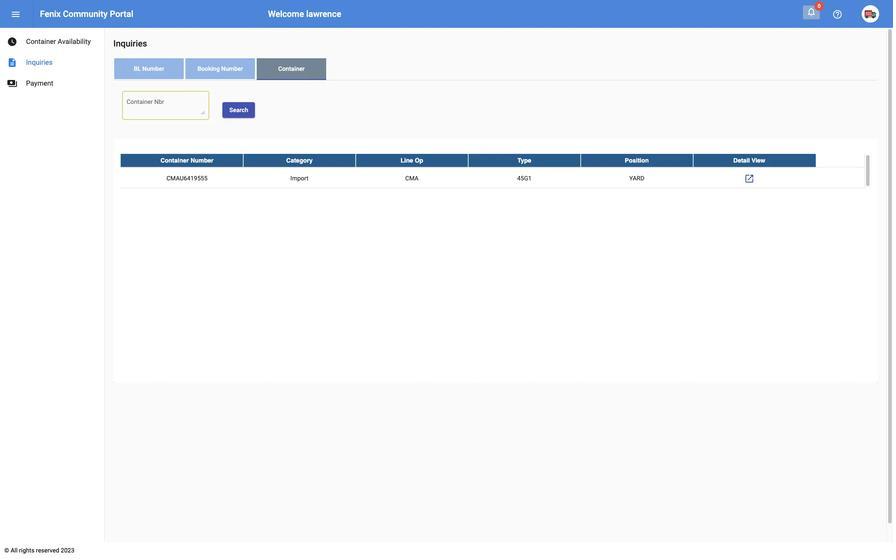 Task type: locate. For each thing, give the bounding box(es) containing it.
1 horizontal spatial no color image
[[807, 7, 817, 17]]

number for bl number
[[143, 65, 164, 72]]

row containing container number
[[120, 154, 865, 167]]

import
[[291, 175, 309, 182]]

inquiries
[[113, 38, 147, 49], [26, 58, 53, 67]]

0 vertical spatial no color image
[[807, 7, 817, 17]]

number up cmau6419555 at top
[[191, 157, 214, 164]]

2023
[[61, 547, 74, 554]]

no color image right notifications_none popup button
[[833, 9, 843, 20]]

help_outline button
[[829, 5, 847, 23]]

container for container availability
[[26, 37, 56, 46]]

container inside container number column header
[[161, 157, 189, 164]]

0 vertical spatial container
[[26, 37, 56, 46]]

container for container number
[[161, 157, 189, 164]]

notifications_none button
[[803, 5, 821, 20]]

© all rights reserved 2023
[[4, 547, 74, 554]]

lawrence
[[306, 9, 342, 19]]

1 horizontal spatial container
[[161, 157, 189, 164]]

watch_later
[[7, 37, 17, 47]]

navigation
[[0, 28, 104, 94]]

payments
[[7, 78, 17, 89]]

0 horizontal spatial inquiries
[[26, 58, 53, 67]]

no color image inside help_outline popup button
[[833, 9, 843, 20]]

container
[[26, 37, 56, 46], [278, 65, 305, 72], [161, 157, 189, 164]]

number inside column header
[[191, 157, 214, 164]]

no color image down detail view
[[745, 174, 755, 184]]

number for booking number
[[221, 65, 243, 72]]

row
[[120, 154, 865, 167]]

inquiries up the "payment"
[[26, 58, 53, 67]]

booking number
[[198, 65, 243, 72]]

no color image for help_outline popup button
[[833, 9, 843, 20]]

welcome
[[268, 9, 304, 19]]

2 vertical spatial container
[[161, 157, 189, 164]]

None text field
[[127, 99, 205, 115]]

1 vertical spatial inquiries
[[26, 58, 53, 67]]

booking
[[198, 65, 220, 72]]

2 horizontal spatial container
[[278, 65, 305, 72]]

type column header
[[469, 154, 581, 167]]

1 vertical spatial no color image
[[7, 57, 17, 68]]

no color image up watch_later at the top left of the page
[[10, 9, 21, 20]]

no color image containing payments
[[7, 78, 17, 89]]

cmau6419555
[[167, 175, 208, 182]]

menu
[[10, 9, 21, 20]]

help_outline
[[833, 9, 843, 20]]

no color image
[[807, 7, 817, 17], [7, 57, 17, 68]]

number
[[143, 65, 164, 72], [221, 65, 243, 72], [191, 157, 214, 164]]

fenix
[[40, 9, 61, 19]]

no color image containing menu
[[10, 9, 21, 20]]

op
[[415, 157, 424, 164]]

2 horizontal spatial number
[[221, 65, 243, 72]]

no color image up payments
[[7, 57, 17, 68]]

no color image up description
[[7, 37, 17, 47]]

no color image inside menu button
[[10, 9, 21, 20]]

1 vertical spatial container
[[278, 65, 305, 72]]

number right bl
[[143, 65, 164, 72]]

view
[[752, 157, 766, 164]]

booking number tab panel
[[113, 80, 879, 382]]

0 horizontal spatial no color image
[[7, 57, 17, 68]]

payment
[[26, 79, 53, 87]]

0 vertical spatial inquiries
[[113, 38, 147, 49]]

0 horizontal spatial number
[[143, 65, 164, 72]]

no color image down description
[[7, 78, 17, 89]]

number for container number
[[191, 157, 214, 164]]

fenix community portal
[[40, 9, 133, 19]]

number right booking in the top left of the page
[[221, 65, 243, 72]]

cma
[[406, 175, 419, 182]]

type
[[518, 157, 532, 164]]

1 horizontal spatial inquiries
[[113, 38, 147, 49]]

no color image containing notifications_none
[[807, 7, 817, 17]]

0 horizontal spatial container
[[26, 37, 56, 46]]

welcome lawrence
[[268, 9, 342, 19]]

search button
[[223, 102, 255, 118]]

no color image containing help_outline
[[833, 9, 843, 20]]

no color image left help_outline popup button
[[807, 7, 817, 17]]

search
[[230, 106, 248, 113]]

inquiries up bl
[[113, 38, 147, 49]]

community
[[63, 9, 108, 19]]

reserved
[[36, 547, 59, 554]]

no color image inside open_in_new "button"
[[745, 174, 755, 184]]

1 horizontal spatial number
[[191, 157, 214, 164]]

no color image containing watch_later
[[7, 37, 17, 47]]

no color image
[[10, 9, 21, 20], [833, 9, 843, 20], [7, 37, 17, 47], [7, 78, 17, 89], [745, 174, 755, 184]]

no color image containing open_in_new
[[745, 174, 755, 184]]



Task type: vqa. For each thing, say whether or not it's contained in the screenshot.
View
yes



Task type: describe. For each thing, give the bounding box(es) containing it.
menu button
[[7, 5, 24, 23]]

open_in_new row
[[120, 167, 865, 189]]

inquiries inside navigation
[[26, 58, 53, 67]]

container number column header
[[120, 154, 243, 167]]

navigation containing watch_later
[[0, 28, 104, 94]]

open_in_new
[[745, 174, 755, 184]]

container availability
[[26, 37, 91, 46]]

row inside open_in_new "grid"
[[120, 154, 865, 167]]

no color image for open_in_new "button"
[[745, 174, 755, 184]]

description
[[7, 57, 17, 68]]

yard
[[630, 175, 645, 182]]

no color image inside notifications_none popup button
[[807, 7, 817, 17]]

open_in_new grid
[[120, 154, 872, 189]]

bl number
[[134, 65, 164, 72]]

detail view
[[734, 157, 766, 164]]

detail view column header
[[694, 154, 817, 167]]

bl number tab panel
[[113, 80, 879, 382]]

category
[[287, 157, 313, 164]]

line op column header
[[356, 154, 469, 167]]

container for container
[[278, 65, 305, 72]]

detail
[[734, 157, 751, 164]]

rights
[[19, 547, 34, 554]]

position
[[625, 157, 649, 164]]

portal
[[110, 9, 133, 19]]

no color image containing description
[[7, 57, 17, 68]]

45g1
[[518, 175, 532, 182]]

position column header
[[581, 154, 694, 167]]

line
[[401, 157, 413, 164]]

©
[[4, 547, 9, 554]]

category column header
[[243, 154, 356, 167]]

notifications_none
[[807, 7, 817, 17]]

availability
[[58, 37, 91, 46]]

line op
[[401, 157, 424, 164]]

bl
[[134, 65, 141, 72]]

no color image for menu button
[[10, 9, 21, 20]]

container number
[[161, 157, 214, 164]]

open_in_new button
[[741, 169, 759, 187]]

all
[[11, 547, 18, 554]]



